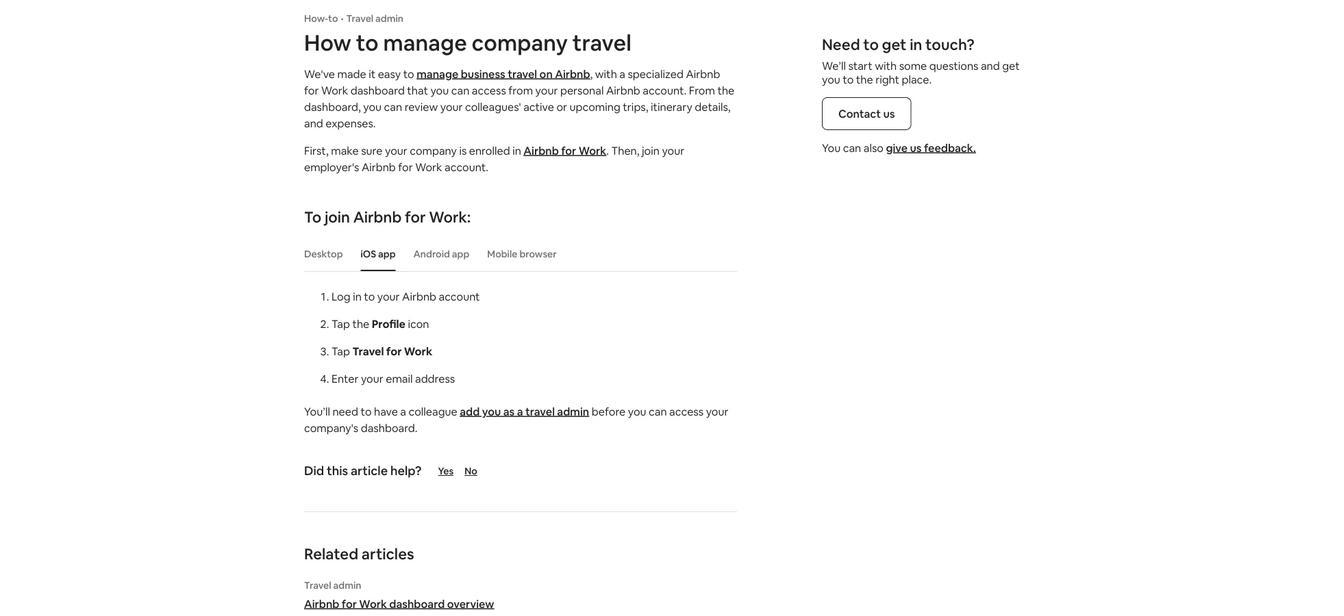 Task type: locate. For each thing, give the bounding box(es) containing it.
email
[[386, 372, 413, 386]]

a
[[620, 67, 626, 81], [400, 405, 406, 419], [517, 405, 523, 419]]

2 tap from the top
[[332, 344, 350, 358]]

account. down is
[[445, 160, 489, 174]]

can down dashboard
[[384, 100, 402, 114]]

you left 'start'
[[822, 72, 841, 86]]

0 horizontal spatial account.
[[445, 160, 489, 174]]

related
[[304, 545, 359, 564]]

for left work:
[[405, 207, 426, 227]]

travel admin
[[304, 580, 362, 592]]

0 vertical spatial access
[[472, 83, 506, 97]]

company left is
[[410, 144, 457, 158]]

work
[[321, 83, 348, 97], [579, 144, 607, 158], [415, 160, 442, 174], [404, 344, 433, 358]]

the left profile
[[353, 317, 370, 331]]

contact us link
[[822, 97, 912, 130]]

yes
[[438, 465, 454, 478]]

this
[[327, 463, 348, 479]]

to left "•"
[[328, 12, 338, 25]]

on
[[540, 67, 553, 81]]

the
[[857, 72, 874, 86], [718, 83, 735, 97], [353, 317, 370, 331]]

you right before
[[628, 405, 647, 419]]

tap for tap the profile icon
[[332, 317, 350, 331]]

place.
[[902, 72, 932, 86]]

app right ios on the left top
[[378, 248, 396, 260]]

us right give
[[910, 141, 922, 155]]

tap
[[332, 317, 350, 331], [332, 344, 350, 358]]

app right android
[[452, 248, 470, 260]]

0 vertical spatial get
[[882, 35, 907, 54]]

active
[[524, 100, 554, 114]]

work down icon
[[404, 344, 433, 358]]

company up manage business travel on airbnb link
[[472, 28, 568, 57]]

tap the profile icon
[[332, 317, 429, 331]]

0 vertical spatial and
[[981, 59, 1000, 73]]

android app button
[[407, 241, 477, 267]]

airbnb up icon
[[402, 290, 437, 304]]

1 vertical spatial admin
[[557, 405, 590, 419]]

1 horizontal spatial app
[[452, 248, 470, 260]]

we'll
[[822, 59, 846, 73]]

travel up ,
[[573, 28, 632, 57]]

1 vertical spatial access
[[670, 405, 704, 419]]

mobile
[[488, 248, 518, 260]]

airbnb down sure
[[362, 160, 396, 174]]

account. inside , with a specialized airbnb for work dashboard that you can access from your personal airbnb account. from the dashboard, you can review your colleagues' active or upcoming trips, itinerary details, and expenses.
[[643, 83, 687, 97]]

travel down related
[[304, 580, 331, 592]]

travel
[[346, 12, 374, 25], [353, 344, 384, 358], [304, 580, 331, 592]]

0 horizontal spatial in
[[353, 290, 362, 304]]

manage
[[383, 28, 467, 57], [417, 67, 459, 81]]

you
[[822, 72, 841, 86], [431, 83, 449, 97], [363, 100, 382, 114], [482, 405, 501, 419], [628, 405, 647, 419]]

travel right as
[[526, 405, 555, 419]]

1 vertical spatial account.
[[445, 160, 489, 174]]

1 vertical spatial in
[[513, 144, 521, 158]]

how-
[[304, 12, 328, 25]]

admin left before
[[557, 405, 590, 419]]

tab list containing desktop
[[297, 237, 737, 271]]

first, make sure your company is enrolled in airbnb for work
[[304, 144, 607, 158]]

the left right
[[857, 72, 874, 86]]

manage business travel on airbnb link
[[417, 67, 590, 81]]

1 vertical spatial us
[[910, 141, 922, 155]]

work up dashboard, on the left top
[[321, 83, 348, 97]]

1 vertical spatial manage
[[417, 67, 459, 81]]

1 horizontal spatial account.
[[643, 83, 687, 97]]

1 horizontal spatial the
[[718, 83, 735, 97]]

tap up the enter
[[332, 344, 350, 358]]

a right as
[[517, 405, 523, 419]]

the inside need to get in touch? we'll start with some questions and get you to the right place.
[[857, 72, 874, 86]]

manage up that
[[417, 67, 459, 81]]

tap travel for work
[[332, 344, 433, 358]]

app for ios app
[[378, 248, 396, 260]]

join inside . then, join your employer's airbnb for work account.
[[642, 144, 660, 158]]

tap down log
[[332, 317, 350, 331]]

feedback.
[[924, 141, 977, 155]]

a right the have
[[400, 405, 406, 419]]

1 horizontal spatial admin
[[376, 12, 404, 25]]

0 horizontal spatial us
[[884, 107, 895, 121]]

the inside , with a specialized airbnb for work dashboard that you can access from your personal airbnb account. from the dashboard, you can review your colleagues' active or upcoming trips, itinerary details, and expenses.
[[718, 83, 735, 97]]

0 vertical spatial account.
[[643, 83, 687, 97]]

2 horizontal spatial a
[[620, 67, 626, 81]]

travel up from at the left of the page
[[508, 67, 537, 81]]

travel right "•"
[[346, 12, 374, 25]]

account. inside . then, join your employer's airbnb for work account.
[[445, 160, 489, 174]]

for left .
[[561, 144, 577, 158]]

1 tap from the top
[[332, 317, 350, 331]]

1 app from the left
[[378, 248, 396, 260]]

0 vertical spatial join
[[642, 144, 660, 158]]

, with a specialized airbnb for work dashboard that you can access from your personal airbnb account. from the dashboard, you can review your colleagues' active or upcoming trips, itinerary details, and expenses.
[[304, 67, 735, 130]]

2 app from the left
[[452, 248, 470, 260]]

mobile browser
[[488, 248, 557, 260]]

for up enter your email address
[[386, 344, 402, 358]]

in up some
[[910, 35, 923, 54]]

in
[[910, 35, 923, 54], [513, 144, 521, 158], [353, 290, 362, 304]]

0 vertical spatial manage
[[383, 28, 467, 57]]

1 horizontal spatial with
[[875, 59, 897, 73]]

for down first, make sure your company is enrolled in airbnb for work
[[398, 160, 413, 174]]

the up details, on the top right
[[718, 83, 735, 97]]

to left the have
[[361, 405, 372, 419]]

1 vertical spatial tap
[[332, 344, 350, 358]]

yes button
[[438, 465, 454, 478]]

us
[[884, 107, 895, 121], [910, 141, 922, 155]]

you inside before you can access your company's dashboard.
[[628, 405, 647, 419]]

a right ,
[[620, 67, 626, 81]]

need
[[333, 405, 358, 419]]

sure
[[361, 144, 383, 158]]

1 horizontal spatial company
[[472, 28, 568, 57]]

work inside . then, join your employer's airbnb for work account.
[[415, 160, 442, 174]]

you down dashboard
[[363, 100, 382, 114]]

dashboard
[[351, 83, 405, 97]]

for down we've
[[304, 83, 319, 97]]

some
[[900, 59, 927, 73]]

log in to your airbnb account
[[332, 290, 480, 304]]

enter
[[332, 372, 359, 386]]

before you can access your company's dashboard.
[[304, 405, 729, 435]]

1 vertical spatial company
[[410, 144, 457, 158]]

0 horizontal spatial company
[[410, 144, 457, 158]]

0 horizontal spatial app
[[378, 248, 396, 260]]

0 vertical spatial tap
[[332, 317, 350, 331]]

trips,
[[623, 100, 649, 114]]

manage up we've made it easy to manage business travel on airbnb
[[383, 28, 467, 57]]

1 horizontal spatial join
[[642, 144, 660, 158]]

0 vertical spatial in
[[910, 35, 923, 54]]

1 horizontal spatial and
[[981, 59, 1000, 73]]

or
[[557, 100, 567, 114]]

0 vertical spatial travel
[[573, 28, 632, 57]]

in right enrolled
[[513, 144, 521, 158]]

then,
[[612, 144, 640, 158]]

ios
[[361, 248, 376, 260]]

app
[[378, 248, 396, 260], [452, 248, 470, 260]]

work left then, on the left of page
[[579, 144, 607, 158]]

with
[[875, 59, 897, 73], [595, 67, 617, 81]]

need to get in touch? we'll start with some questions and get you to the right place.
[[822, 35, 1020, 86]]

access
[[472, 83, 506, 97], [670, 405, 704, 419]]

need
[[822, 35, 861, 54]]

your inside . then, join your employer's airbnb for work account.
[[662, 144, 685, 158]]

admin right "•"
[[376, 12, 404, 25]]

0 horizontal spatial with
[[595, 67, 617, 81]]

and down dashboard, on the left top
[[304, 116, 323, 130]]

admin
[[376, 12, 404, 25], [557, 405, 590, 419], [333, 580, 362, 592]]

join right to
[[325, 207, 350, 227]]

0 vertical spatial us
[[884, 107, 895, 121]]

airbnb
[[555, 67, 590, 81], [686, 67, 721, 81], [606, 83, 641, 97], [524, 144, 559, 158], [362, 160, 396, 174], [353, 207, 402, 227], [402, 290, 437, 304]]

for
[[304, 83, 319, 97], [561, 144, 577, 158], [398, 160, 413, 174], [405, 207, 426, 227], [386, 344, 402, 358]]

travel
[[573, 28, 632, 57], [508, 67, 537, 81], [526, 405, 555, 419]]

how-to • travel admin
[[304, 12, 404, 25]]

1 horizontal spatial access
[[670, 405, 704, 419]]

profile
[[372, 317, 406, 331]]

a inside , with a specialized airbnb for work dashboard that you can access from your personal airbnb account. from the dashboard, you can review your colleagues' active or upcoming trips, itinerary details, and expenses.
[[620, 67, 626, 81]]

can right the you
[[843, 141, 862, 155]]

0 horizontal spatial a
[[400, 405, 406, 419]]

account
[[439, 290, 480, 304]]

1 vertical spatial and
[[304, 116, 323, 130]]

can right before
[[649, 405, 667, 419]]

add
[[460, 405, 480, 419]]

work inside , with a specialized airbnb for work dashboard that you can access from your personal airbnb account. from the dashboard, you can review your colleagues' active or upcoming trips, itinerary details, and expenses.
[[321, 83, 348, 97]]

your
[[536, 83, 558, 97], [440, 100, 463, 114], [385, 144, 408, 158], [662, 144, 685, 158], [377, 290, 400, 304], [361, 372, 384, 386], [706, 405, 729, 419]]

you'll
[[304, 405, 330, 419]]

airbnb up trips,
[[606, 83, 641, 97]]

with right ,
[[595, 67, 617, 81]]

admin down related articles
[[333, 580, 362, 592]]

in right log
[[353, 290, 362, 304]]

2 vertical spatial travel
[[526, 405, 555, 419]]

0 vertical spatial admin
[[376, 12, 404, 25]]

2 horizontal spatial in
[[910, 35, 923, 54]]

contact
[[839, 107, 881, 121]]

enrolled
[[469, 144, 510, 158]]

with right 'start'
[[875, 59, 897, 73]]

details,
[[695, 100, 731, 114]]

0 horizontal spatial admin
[[333, 580, 362, 592]]

to up 'start'
[[864, 35, 879, 54]]

airbnb inside . then, join your employer's airbnb for work account.
[[362, 160, 396, 174]]

0 horizontal spatial access
[[472, 83, 506, 97]]

how
[[304, 28, 352, 57]]

2 horizontal spatial the
[[857, 72, 874, 86]]

2 vertical spatial travel
[[304, 580, 331, 592]]

1 horizontal spatial get
[[1003, 59, 1020, 73]]

work down first, make sure your company is enrolled in airbnb for work
[[415, 160, 442, 174]]

tab list
[[297, 237, 737, 271]]

2 horizontal spatial admin
[[557, 405, 590, 419]]

us right contact
[[884, 107, 895, 121]]

0 vertical spatial company
[[472, 28, 568, 57]]

to down "how-to • travel admin"
[[356, 28, 379, 57]]

0 horizontal spatial join
[[325, 207, 350, 227]]

travel down tap the profile icon
[[353, 344, 384, 358]]

business
[[461, 67, 506, 81]]

2 vertical spatial admin
[[333, 580, 362, 592]]

get up some
[[882, 35, 907, 54]]

account.
[[643, 83, 687, 97], [445, 160, 489, 174]]

0 horizontal spatial and
[[304, 116, 323, 130]]

account. up itinerary
[[643, 83, 687, 97]]

get right questions
[[1003, 59, 1020, 73]]

and right questions
[[981, 59, 1000, 73]]

join right then, on the left of page
[[642, 144, 660, 158]]

1 horizontal spatial us
[[910, 141, 922, 155]]

employer's
[[304, 160, 359, 174]]

add you as a travel admin link
[[460, 405, 590, 419]]



Task type: vqa. For each thing, say whether or not it's contained in the screenshot.
first app from the left
yes



Task type: describe. For each thing, give the bounding box(es) containing it.
0 vertical spatial travel
[[346, 12, 374, 25]]

that
[[407, 83, 428, 97]]

browser
[[520, 248, 557, 260]]

desktop button
[[297, 241, 350, 267]]

android
[[414, 248, 450, 260]]

0 horizontal spatial the
[[353, 317, 370, 331]]

no button
[[465, 465, 504, 478]]

company's
[[304, 421, 359, 435]]

you inside need to get in touch? we'll start with some questions and get you to the right place.
[[822, 72, 841, 86]]

1 vertical spatial travel
[[353, 344, 384, 358]]

with inside need to get in touch? we'll start with some questions and get you to the right place.
[[875, 59, 897, 73]]

with inside , with a specialized airbnb for work dashboard that you can access from your personal airbnb account. from the dashboard, you can review your colleagues' active or upcoming trips, itinerary details, and expenses.
[[595, 67, 617, 81]]

access inside , with a specialized airbnb for work dashboard that you can access from your personal airbnb account. from the dashboard, you can review your colleagues' active or upcoming trips, itinerary details, and expenses.
[[472, 83, 506, 97]]

you left as
[[482, 405, 501, 419]]

specialized
[[628, 67, 684, 81]]

to right log
[[364, 290, 375, 304]]

personal
[[561, 83, 604, 97]]

airbnb for work link
[[524, 144, 607, 158]]

you
[[822, 141, 841, 155]]

can down we've made it easy to manage business travel on airbnb
[[451, 83, 470, 97]]

work:
[[429, 207, 471, 227]]

tap for tap travel for work
[[332, 344, 350, 358]]

ios app button
[[354, 241, 403, 267]]

right
[[876, 72, 900, 86]]

and inside need to get in touch? we'll start with some questions and get you to the right place.
[[981, 59, 1000, 73]]

for inside . then, join your employer's airbnb for work account.
[[398, 160, 413, 174]]

give
[[886, 141, 908, 155]]

have
[[374, 405, 398, 419]]

to join airbnb for work:
[[304, 207, 471, 227]]

airbnb up from
[[686, 67, 721, 81]]

give us feedback. link
[[886, 141, 977, 155]]

airbnb for work dashboard overview element
[[304, 580, 737, 611]]

.
[[607, 144, 609, 158]]

review
[[405, 100, 438, 114]]

how to manage company travel
[[304, 28, 632, 57]]

for inside , with a specialized airbnb for work dashboard that you can access from your personal airbnb account. from the dashboard, you can review your colleagues' active or upcoming trips, itinerary details, and expenses.
[[304, 83, 319, 97]]

colleagues'
[[465, 100, 521, 114]]

mobile browser button
[[481, 241, 564, 267]]

•
[[341, 12, 344, 25]]

1 vertical spatial travel
[[508, 67, 537, 81]]

before
[[592, 405, 626, 419]]

you down we've made it easy to manage business travel on airbnb
[[431, 83, 449, 97]]

it
[[369, 67, 376, 81]]

start
[[849, 59, 873, 73]]

airbnb down active
[[524, 144, 559, 158]]

admin inside airbnb for work dashboard overview element
[[333, 580, 362, 592]]

help?
[[391, 463, 422, 479]]

icon
[[408, 317, 429, 331]]

no
[[465, 465, 478, 478]]

contact us
[[839, 107, 895, 121]]

related articles
[[304, 545, 414, 564]]

upcoming
[[570, 100, 621, 114]]

dashboard,
[[304, 100, 361, 114]]

article
[[351, 463, 388, 479]]

we've made it easy to manage business travel on airbnb
[[304, 67, 590, 81]]

touch?
[[926, 35, 975, 54]]

we've
[[304, 67, 335, 81]]

app for android app
[[452, 248, 470, 260]]

colleague
[[409, 405, 458, 419]]

also
[[864, 141, 884, 155]]

address
[[415, 372, 455, 386]]

expenses.
[[326, 116, 376, 130]]

make
[[331, 144, 359, 158]]

in inside need to get in touch? we'll start with some questions and get you to the right place.
[[910, 35, 923, 54]]

access inside before you can access your company's dashboard.
[[670, 405, 704, 419]]

you can also give us feedback.
[[822, 141, 977, 155]]

desktop
[[304, 248, 343, 260]]

from
[[509, 83, 533, 97]]

2 vertical spatial in
[[353, 290, 362, 304]]

to
[[304, 207, 322, 227]]

did this article help?
[[304, 463, 422, 479]]

is
[[459, 144, 467, 158]]

your inside before you can access your company's dashboard.
[[706, 405, 729, 419]]

can inside before you can access your company's dashboard.
[[649, 405, 667, 419]]

articles
[[362, 545, 414, 564]]

android app
[[414, 248, 470, 260]]

0 horizontal spatial get
[[882, 35, 907, 54]]

airbnb up the personal
[[555, 67, 590, 81]]

airbnb up ios app on the top of the page
[[353, 207, 402, 227]]

itinerary
[[651, 100, 693, 114]]

first,
[[304, 144, 329, 158]]

1 vertical spatial join
[[325, 207, 350, 227]]

ios app
[[361, 248, 396, 260]]

made
[[338, 67, 366, 81]]

you'll need to have a colleague add you as a travel admin
[[304, 405, 590, 419]]

as
[[504, 405, 515, 419]]

to up that
[[403, 67, 414, 81]]

1 horizontal spatial in
[[513, 144, 521, 158]]

easy
[[378, 67, 401, 81]]

log
[[332, 290, 351, 304]]

from
[[689, 83, 715, 97]]

enter your email address
[[332, 372, 455, 386]]

dashboard.
[[361, 421, 418, 435]]

1 horizontal spatial a
[[517, 405, 523, 419]]

1 vertical spatial get
[[1003, 59, 1020, 73]]

did
[[304, 463, 324, 479]]

travel inside airbnb for work dashboard overview element
[[304, 580, 331, 592]]

to down "need"
[[843, 72, 854, 86]]

questions
[[930, 59, 979, 73]]

and inside , with a specialized airbnb for work dashboard that you can access from your personal airbnb account. from the dashboard, you can review your colleagues' active or upcoming trips, itinerary details, and expenses.
[[304, 116, 323, 130]]

,
[[590, 67, 593, 81]]



